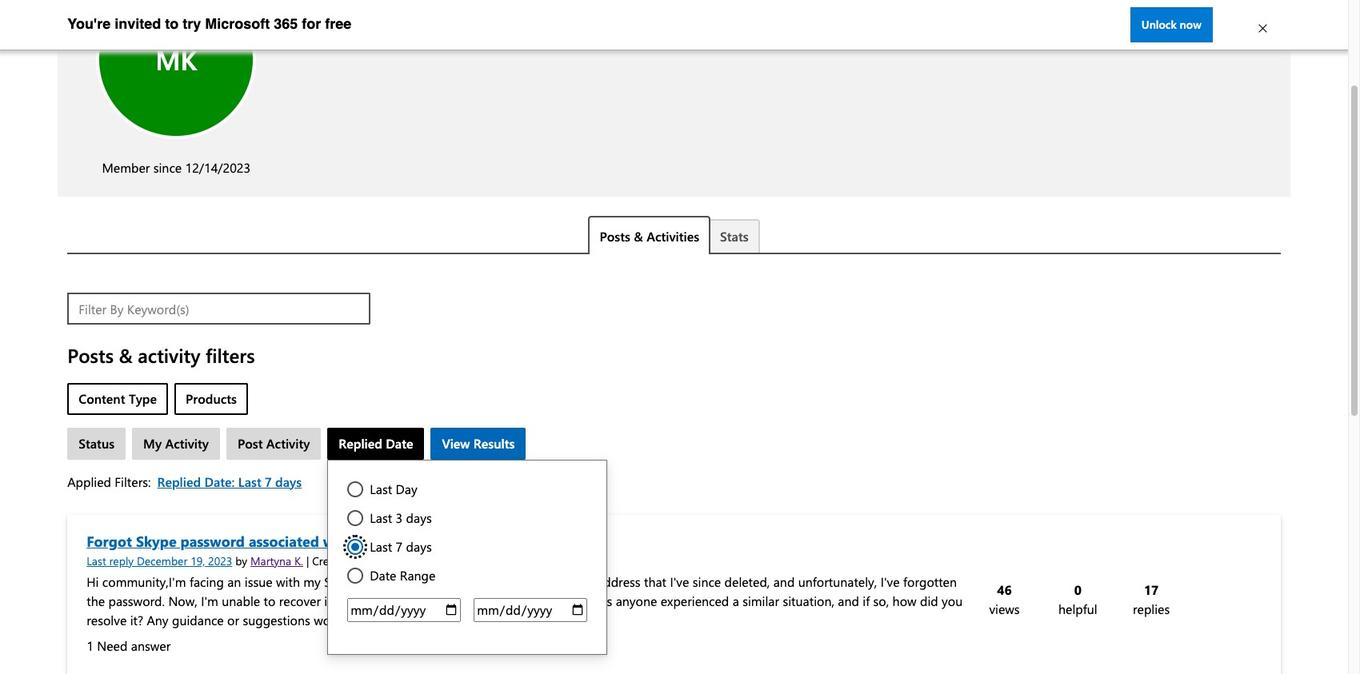 Task type: describe. For each thing, give the bounding box(es) containing it.
1 need answer
[[87, 638, 171, 655]]

my
[[304, 574, 321, 591]]

status
[[79, 435, 115, 452]]

0 horizontal spatial it
[[324, 593, 332, 610]]

results
[[474, 435, 515, 452]]

replies
[[1133, 601, 1170, 618]]

using
[[512, 574, 542, 591]]

last reply december 19, 2023 link
[[87, 553, 232, 570]]

content type button
[[67, 383, 168, 415]]

products button
[[174, 383, 248, 415]]

46 views
[[990, 582, 1020, 618]]

martyna k. image
[[96, 0, 256, 139]]

0 helpful
[[1059, 582, 1098, 618]]

views
[[990, 601, 1020, 618]]

deleted
[[357, 532, 408, 551]]

situation,
[[783, 593, 835, 610]]

1 december from the left
[[137, 554, 188, 569]]

last 7 days
[[370, 538, 432, 555]]

last inside 'forgot skype password associated with deleted email last reply december 19, 2023 by martyna k. | created december 14, 2023 hi community,i'm facing an issue with my skype account. i initially set it up using an email address that i've since deleted, and unfortunately, i've forgotten the password. now, i'm unable to recover it as the associated email is no longer available.has anyone experienced a similar situation, and if so, how did you resolve it? any guidance or suggestions would be highly appreciated. thank you!'
[[87, 554, 106, 569]]

be
[[352, 612, 366, 629]]

martyna
[[251, 554, 291, 569]]

1 vertical spatial date
[[370, 567, 397, 584]]

for
[[302, 15, 321, 32]]

address
[[597, 574, 641, 591]]

a
[[733, 593, 739, 610]]

post activity
[[238, 435, 310, 452]]

martyna k. link
[[251, 553, 303, 570]]

content
[[79, 390, 125, 407]]

member
[[102, 159, 150, 176]]

microsoft
[[205, 15, 270, 32]]

post activity button
[[226, 428, 321, 460]]

applied filters: replied date: last 7 days
[[67, 474, 302, 490]]

unlock
[[1142, 17, 1177, 32]]

did
[[920, 593, 939, 610]]

invited
[[115, 15, 161, 32]]

issue
[[245, 574, 273, 591]]

unlock now
[[1142, 17, 1202, 32]]

days for last 7 days
[[406, 538, 432, 555]]

forgot skype password associated with deleted email last reply december 19, 2023 by martyna k. | created december 14, 2023 hi community,i'm facing an issue with my skype account. i initially set it up using an email address that i've since deleted, and unfortunately, i've forgotten the password. now, i'm unable to recover it as the associated email is no longer available.has anyone experienced a similar situation, and if so, how did you resolve it? any guidance or suggestions would be highly appreciated. thank you!
[[87, 532, 963, 629]]

12/14/2023
[[185, 159, 251, 176]]

anyone
[[616, 593, 657, 610]]

0
[[1075, 582, 1082, 599]]

posts & activity filters
[[67, 343, 255, 368]]

19,
[[191, 554, 205, 569]]

password
[[181, 532, 245, 551]]

2 december from the left
[[354, 554, 405, 569]]

experienced
[[661, 593, 729, 610]]

status button
[[67, 428, 126, 460]]

days for last 3 days
[[406, 510, 432, 526]]

forgot skype password associated with deleted email link
[[87, 532, 449, 551]]

facing
[[190, 574, 224, 591]]

up
[[494, 574, 508, 591]]

1
[[87, 638, 94, 655]]

replied inside "dropdown button"
[[339, 435, 382, 452]]

answer
[[131, 638, 171, 655]]

activity for post activity
[[266, 435, 310, 452]]

17 replies
[[1133, 582, 1170, 618]]

reply
[[109, 554, 134, 569]]

i'm
[[201, 593, 218, 610]]

try
[[183, 15, 201, 32]]

highly
[[370, 612, 404, 629]]

you're invited to try microsoft 365 for free
[[67, 15, 352, 32]]

by
[[235, 554, 247, 569]]

hi
[[87, 574, 99, 591]]

2 an from the left
[[546, 574, 560, 591]]

365
[[274, 15, 298, 32]]

or
[[227, 612, 239, 629]]

date range
[[370, 567, 436, 584]]

46
[[997, 582, 1012, 599]]

1 i've from the left
[[670, 574, 689, 591]]

replied date: last 7 days button
[[157, 474, 307, 490]]

1 horizontal spatial and
[[838, 593, 860, 610]]

0 vertical spatial it
[[483, 574, 490, 591]]

1 an from the left
[[227, 574, 241, 591]]

& for activity
[[119, 343, 133, 368]]

community,i'm
[[102, 574, 186, 591]]

my activity
[[143, 435, 209, 452]]

replied date
[[339, 435, 413, 452]]

replied date button
[[328, 428, 425, 460]]

3
[[396, 510, 403, 526]]



Task type: vqa. For each thing, say whether or not it's contained in the screenshot.
Initially
yes



Task type: locate. For each thing, give the bounding box(es) containing it.
1 vertical spatial &
[[119, 343, 133, 368]]

0 horizontal spatial activity
[[165, 435, 209, 452]]

1 vertical spatial email
[[563, 574, 594, 591]]

day
[[396, 481, 418, 498]]

last left day
[[370, 481, 392, 498]]

an right using
[[546, 574, 560, 591]]

the right as
[[351, 593, 369, 610]]

7 down post activity dropdown button
[[265, 474, 272, 490]]

type
[[129, 390, 157, 407]]

0 horizontal spatial posts
[[67, 343, 114, 368]]

14,
[[408, 554, 422, 569]]

2 vertical spatial days
[[406, 538, 432, 555]]

last left 3
[[370, 510, 392, 526]]

activity
[[138, 343, 200, 368]]

unfortunately,
[[798, 574, 877, 591]]

1 horizontal spatial associated
[[373, 593, 432, 610]]

0 horizontal spatial &
[[119, 343, 133, 368]]

replied down my activity dropdown button
[[157, 474, 201, 490]]

unlock now link
[[1131, 7, 1213, 42]]

to inside 'forgot skype password associated with deleted email last reply december 19, 2023 by martyna k. | created december 14, 2023 hi community,i'm facing an issue with my skype account. i initially set it up using an email address that i've since deleted, and unfortunately, i've forgotten the password. now, i'm unable to recover it as the associated email is no longer available.has anyone experienced a similar situation, and if so, how did you resolve it? any guidance or suggestions would be highly appreciated. thank you!'
[[264, 593, 276, 610]]

last
[[238, 474, 261, 490], [370, 481, 392, 498], [370, 510, 392, 526], [370, 538, 392, 555], [87, 554, 106, 569]]

0 horizontal spatial and
[[774, 574, 795, 591]]

1 vertical spatial days
[[406, 510, 432, 526]]

2 i've from the left
[[881, 574, 900, 591]]

email up 14,
[[412, 532, 449, 551]]

activity inside post activity dropdown button
[[266, 435, 310, 452]]

skype up as
[[324, 574, 358, 591]]

post
[[238, 435, 263, 452]]

1 horizontal spatial to
[[264, 593, 276, 610]]

how
[[893, 593, 917, 610]]

so,
[[874, 593, 889, 610]]

2 the from the left
[[351, 593, 369, 610]]

k.
[[294, 554, 303, 569]]

days
[[275, 474, 302, 490], [406, 510, 432, 526], [406, 538, 432, 555]]

the down hi
[[87, 593, 105, 610]]

account.
[[361, 574, 409, 591]]

similar
[[743, 593, 780, 610]]

2 vertical spatial email
[[435, 593, 466, 610]]

days up the range
[[406, 538, 432, 555]]

1 vertical spatial 7
[[396, 538, 403, 555]]

2 2023 from the left
[[425, 554, 450, 569]]

december down deleted
[[354, 554, 405, 569]]

1 horizontal spatial 2023
[[425, 554, 450, 569]]

password.
[[108, 593, 165, 610]]

0 vertical spatial with
[[323, 532, 353, 551]]

available.has
[[539, 593, 612, 610]]

date inside replied date "dropdown button"
[[386, 435, 413, 452]]

member since 12/14/2023
[[102, 159, 251, 176]]

that
[[644, 574, 667, 591]]

activity
[[165, 435, 209, 452], [266, 435, 310, 452]]

2023
[[208, 554, 232, 569], [425, 554, 450, 569]]

1 2023 from the left
[[208, 554, 232, 569]]

|
[[306, 554, 309, 569]]

1 horizontal spatial posts
[[600, 228, 631, 245]]

email
[[412, 532, 449, 551], [563, 574, 594, 591], [435, 593, 466, 610]]

posts for posts & activities
[[600, 228, 631, 245]]

last for last day
[[370, 481, 392, 498]]

longer
[[499, 593, 536, 610]]

2023 down password in the left of the page
[[208, 554, 232, 569]]

1 horizontal spatial with
[[323, 532, 353, 551]]

stats
[[720, 228, 749, 245]]

0 vertical spatial skype
[[136, 532, 177, 551]]

1 vertical spatial posts
[[67, 343, 114, 368]]

last down last 3 days
[[370, 538, 392, 555]]

1 horizontal spatial i've
[[881, 574, 900, 591]]

days down post activity dropdown button
[[275, 474, 302, 490]]

need
[[97, 638, 128, 655]]

& for activities
[[634, 228, 643, 245]]

1 vertical spatial with
[[276, 574, 300, 591]]

0 horizontal spatial 2023
[[208, 554, 232, 569]]

if
[[863, 593, 870, 610]]

forgot
[[87, 532, 132, 551]]

with up created
[[323, 532, 353, 551]]

since right 'member'
[[153, 159, 182, 176]]

0 vertical spatial since
[[153, 159, 182, 176]]

guidance
[[172, 612, 224, 629]]

2023 up initially
[[425, 554, 450, 569]]

activity inside my activity dropdown button
[[165, 435, 209, 452]]

last for last 3 days
[[370, 510, 392, 526]]

last up hi
[[87, 554, 106, 569]]

days right 3
[[406, 510, 432, 526]]

& left activity
[[119, 343, 133, 368]]

as
[[335, 593, 347, 610]]

to
[[165, 15, 179, 32], [264, 593, 276, 610]]

7 left 14,
[[396, 538, 403, 555]]

1 horizontal spatial skype
[[324, 574, 358, 591]]

0 horizontal spatial to
[[165, 15, 179, 32]]

0 vertical spatial &
[[634, 228, 643, 245]]

you
[[942, 593, 963, 610]]

0 vertical spatial date
[[386, 435, 413, 452]]

with up recover
[[276, 574, 300, 591]]

posts & activities
[[600, 228, 700, 245]]

would
[[314, 612, 349, 629]]

activity right post
[[266, 435, 310, 452]]

1 horizontal spatial &
[[634, 228, 643, 245]]

helpful
[[1059, 601, 1098, 618]]

an
[[227, 574, 241, 591], [546, 574, 560, 591]]

1 vertical spatial to
[[264, 593, 276, 610]]

since inside 'forgot skype password associated with deleted email last reply december 19, 2023 by martyna k. | created december 14, 2023 hi community,i'm facing an issue with my skype account. i initially set it up using an email address that i've since deleted, and unfortunately, i've forgotten the password. now, i'm unable to recover it as the associated email is no longer available.has anyone experienced a similar situation, and if so, how did you resolve it? any guidance or suggestions would be highly appreciated. thank you!'
[[693, 574, 721, 591]]

0 vertical spatial associated
[[249, 532, 319, 551]]

filters
[[206, 343, 255, 368]]

view results
[[442, 435, 515, 452]]

1 horizontal spatial activity
[[266, 435, 310, 452]]

date up last day
[[386, 435, 413, 452]]

my activity button
[[132, 428, 220, 460]]

now
[[1180, 17, 1202, 32]]

email up available.has
[[563, 574, 594, 591]]

0 vertical spatial email
[[412, 532, 449, 551]]

since up experienced
[[693, 574, 721, 591]]

1 horizontal spatial december
[[354, 554, 405, 569]]

deleted,
[[725, 574, 770, 591]]

17
[[1144, 582, 1159, 599]]

0 horizontal spatial december
[[137, 554, 188, 569]]

0 horizontal spatial replied
[[157, 474, 201, 490]]

1 activity from the left
[[165, 435, 209, 452]]

1 vertical spatial and
[[838, 593, 860, 610]]

1 horizontal spatial replied
[[339, 435, 382, 452]]

0 horizontal spatial the
[[87, 593, 105, 610]]

posts & activities link
[[589, 216, 711, 255]]

0 horizontal spatial 7
[[265, 474, 272, 490]]

range
[[400, 567, 436, 584]]

1 vertical spatial associated
[[373, 593, 432, 610]]

0 horizontal spatial i've
[[670, 574, 689, 591]]

december
[[137, 554, 188, 569], [354, 554, 405, 569]]

now,
[[168, 593, 197, 610]]

email up appreciated.
[[435, 593, 466, 610]]

Filter By Keyword(s) search field
[[67, 293, 355, 325]]

0 vertical spatial days
[[275, 474, 302, 490]]

an up unable
[[227, 574, 241, 591]]

1 the from the left
[[87, 593, 105, 610]]

it left up
[[483, 574, 490, 591]]

i've up so,
[[881, 574, 900, 591]]

set
[[463, 574, 479, 591]]

1 horizontal spatial the
[[351, 593, 369, 610]]

1 vertical spatial replied
[[157, 474, 201, 490]]

1 horizontal spatial since
[[693, 574, 721, 591]]

1 horizontal spatial it
[[483, 574, 490, 591]]

0 horizontal spatial since
[[153, 159, 182, 176]]

0 vertical spatial and
[[774, 574, 795, 591]]

mk
[[155, 40, 197, 77]]

last day
[[370, 481, 418, 498]]

resolve
[[87, 612, 127, 629]]

0 vertical spatial replied
[[339, 435, 382, 452]]

1 vertical spatial it
[[324, 593, 332, 610]]

i've
[[670, 574, 689, 591], [881, 574, 900, 591]]

0 horizontal spatial skype
[[136, 532, 177, 551]]

posts left activities
[[600, 228, 631, 245]]

products
[[186, 390, 237, 407]]

associated up martyna k. link
[[249, 532, 319, 551]]

recover
[[279, 593, 321, 610]]

1 vertical spatial skype
[[324, 574, 358, 591]]

1 horizontal spatial an
[[546, 574, 560, 591]]

posts up content
[[67, 343, 114, 368]]

you!
[[518, 612, 543, 629]]

date left i
[[370, 567, 397, 584]]

last for last 7 days
[[370, 538, 392, 555]]

my
[[143, 435, 162, 452]]

0 vertical spatial to
[[165, 15, 179, 32]]

i've right that
[[670, 574, 689, 591]]

&
[[634, 228, 643, 245], [119, 343, 133, 368]]

skype
[[136, 532, 177, 551], [324, 574, 358, 591]]

suggestions
[[243, 612, 310, 629]]

posts inside profile tab tab list
[[600, 228, 631, 245]]

replied up last day
[[339, 435, 382, 452]]

view
[[442, 435, 470, 452]]

and up similar
[[774, 574, 795, 591]]

0 vertical spatial posts
[[600, 228, 631, 245]]

it
[[483, 574, 490, 591], [324, 593, 332, 610]]

0 horizontal spatial with
[[276, 574, 300, 591]]

and
[[774, 574, 795, 591], [838, 593, 860, 610]]

activities
[[647, 228, 700, 245]]

2 activity from the left
[[266, 435, 310, 452]]

activity for my activity
[[165, 435, 209, 452]]

thank
[[481, 612, 515, 629]]

applied
[[67, 474, 111, 490]]

it?
[[130, 612, 143, 629]]

associated down i
[[373, 593, 432, 610]]

last right the date:
[[238, 474, 261, 490]]

filters:
[[115, 474, 151, 490]]

it left as
[[324, 593, 332, 610]]

skype up last reply december 19, 2023 link
[[136, 532, 177, 551]]

activity right my
[[165, 435, 209, 452]]

posts
[[600, 228, 631, 245], [67, 343, 114, 368]]

and left if
[[838, 593, 860, 610]]

last 3 days
[[370, 510, 432, 526]]

to up suggestions
[[264, 593, 276, 610]]

stats link
[[709, 219, 760, 253]]

profile tab tab list
[[67, 216, 1281, 255]]

& inside profile tab tab list
[[634, 228, 643, 245]]

to left try in the left top of the page
[[165, 15, 179, 32]]

0 vertical spatial 7
[[265, 474, 272, 490]]

view results button
[[431, 428, 526, 460]]

0 horizontal spatial associated
[[249, 532, 319, 551]]

& left activities
[[634, 228, 643, 245]]

any
[[147, 612, 169, 629]]

content type
[[79, 390, 157, 407]]

None date field
[[348, 599, 461, 623], [474, 599, 588, 623], [348, 599, 461, 623], [474, 599, 588, 623]]

december up community,i'm
[[137, 554, 188, 569]]

0 horizontal spatial an
[[227, 574, 241, 591]]

posts for posts & activity filters
[[67, 343, 114, 368]]

1 horizontal spatial 7
[[396, 538, 403, 555]]

1 vertical spatial since
[[693, 574, 721, 591]]



